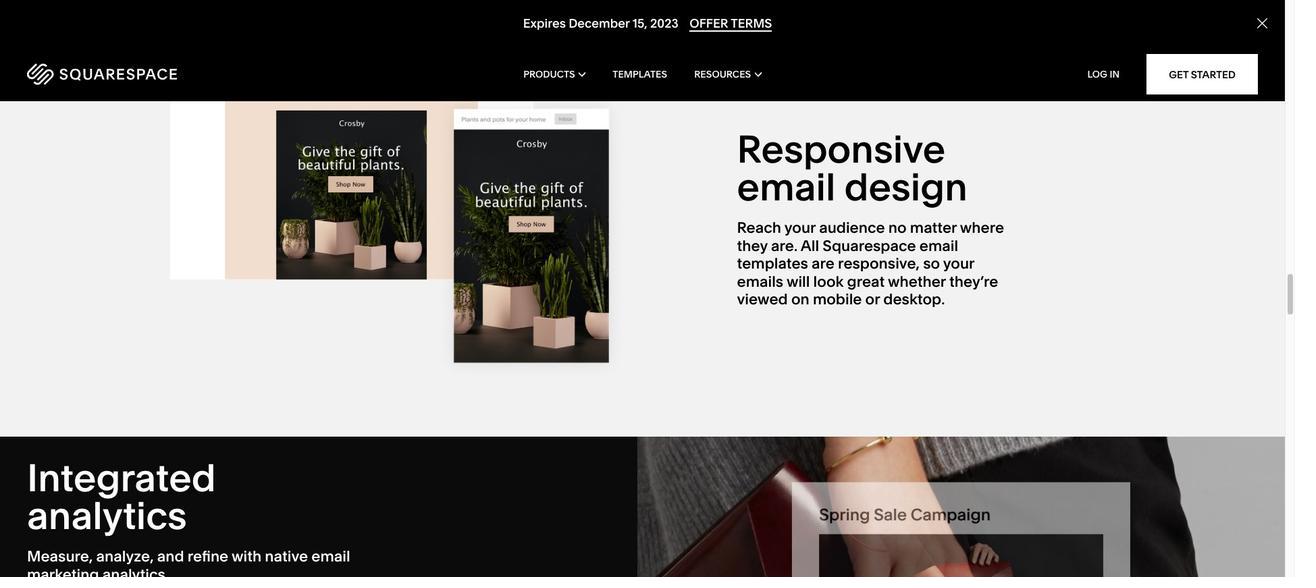 Task type: describe. For each thing, give the bounding box(es) containing it.
desktop.
[[884, 290, 945, 309]]

look
[[814, 273, 844, 291]]

started
[[1191, 68, 1236, 81]]

expires december 15, 2023
[[523, 16, 679, 31]]

mobile
[[813, 290, 862, 309]]

responsive,
[[838, 255, 920, 273]]

they
[[737, 237, 768, 255]]

measure,
[[27, 548, 93, 566]]

design
[[845, 164, 968, 210]]

email inside "responsive email design"
[[737, 164, 836, 210]]

templates
[[613, 68, 667, 80]]

log
[[1088, 68, 1108, 80]]

analyze,
[[96, 548, 154, 566]]

will
[[787, 273, 810, 291]]

on
[[792, 290, 810, 309]]

resources button
[[695, 47, 762, 101]]

email inside reach your audience no matter where they are. all squarespace email templates are responsive, so your emails will look great whether they're viewed on mobile or desktop.
[[920, 237, 959, 255]]

expires
[[523, 16, 566, 31]]

desktop and mobile email uis selling plants image
[[170, 56, 629, 383]]

terms
[[731, 16, 772, 31]]

where
[[960, 219, 1005, 237]]

reach your audience no matter where they are. all squarespace email templates are responsive, so your emails will look great whether they're viewed on mobile or desktop.
[[737, 219, 1005, 309]]

offer terms link
[[690, 16, 772, 32]]

refine
[[188, 548, 229, 566]]

squarespace logo link
[[27, 63, 273, 85]]

are
[[812, 255, 835, 273]]

products
[[524, 68, 575, 80]]

email inside measure, analyze, and refine with native email marketing analytics.
[[312, 548, 350, 566]]

1 horizontal spatial your
[[943, 255, 975, 273]]

squarespace
[[823, 237, 916, 255]]

no
[[889, 219, 907, 237]]

integrated analytics
[[27, 455, 216, 539]]

log             in
[[1088, 68, 1120, 80]]

audience
[[819, 219, 885, 237]]

2023
[[651, 16, 679, 31]]

great
[[847, 273, 885, 291]]

or
[[866, 290, 880, 309]]

responsive email design
[[737, 127, 968, 210]]



Task type: vqa. For each thing, say whether or not it's contained in the screenshot.
Templates link on the top of the page
yes



Task type: locate. For each thing, give the bounding box(es) containing it.
in
[[1110, 68, 1120, 80]]

0 vertical spatial email
[[737, 164, 836, 210]]

so
[[923, 255, 940, 273]]

get started
[[1169, 68, 1236, 81]]

matter
[[910, 219, 957, 237]]

your
[[785, 219, 816, 237], [943, 255, 975, 273]]

log             in link
[[1088, 68, 1120, 80]]

templates link
[[613, 47, 667, 101]]

are.
[[771, 237, 798, 255]]

offer terms
[[690, 16, 772, 31]]

1 vertical spatial email
[[920, 237, 959, 255]]

squarespace logo image
[[27, 63, 177, 85]]

templates
[[737, 255, 809, 273]]

marketing
[[27, 566, 99, 578]]

whether
[[888, 273, 946, 291]]

email up the 'reach'
[[737, 164, 836, 210]]

get
[[1169, 68, 1189, 81]]

viewed
[[737, 290, 788, 309]]

they're
[[950, 273, 999, 291]]

measure, analyze, and refine with native email marketing analytics.
[[27, 548, 350, 578]]

email
[[737, 164, 836, 210], [920, 237, 959, 255], [312, 548, 350, 566]]

native
[[265, 548, 308, 566]]

your right so
[[943, 255, 975, 273]]

products button
[[524, 47, 586, 101]]

integrated
[[27, 455, 216, 501]]

1 horizontal spatial email
[[737, 164, 836, 210]]

with
[[232, 548, 262, 566]]

all
[[801, 237, 820, 255]]

1 vertical spatial your
[[943, 255, 975, 273]]

and
[[157, 548, 184, 566]]

2 horizontal spatial email
[[920, 237, 959, 255]]

analytics
[[27, 493, 187, 539]]

resources
[[695, 68, 751, 80]]

reach
[[737, 219, 782, 237]]

offer
[[690, 16, 729, 31]]

2 vertical spatial email
[[312, 548, 350, 566]]

your right the 'reach'
[[785, 219, 816, 237]]

analytics.
[[102, 566, 169, 578]]

emails
[[737, 273, 784, 291]]

email right native
[[312, 548, 350, 566]]

get started link
[[1147, 54, 1258, 95]]

0 horizontal spatial email
[[312, 548, 350, 566]]

sample rug product site image
[[792, 483, 1131, 578]]

0 horizontal spatial your
[[785, 219, 816, 237]]

responsive
[[737, 127, 946, 173]]

email up whether
[[920, 237, 959, 255]]

15,
[[633, 16, 648, 31]]

december
[[569, 16, 630, 31]]

0 vertical spatial your
[[785, 219, 816, 237]]



